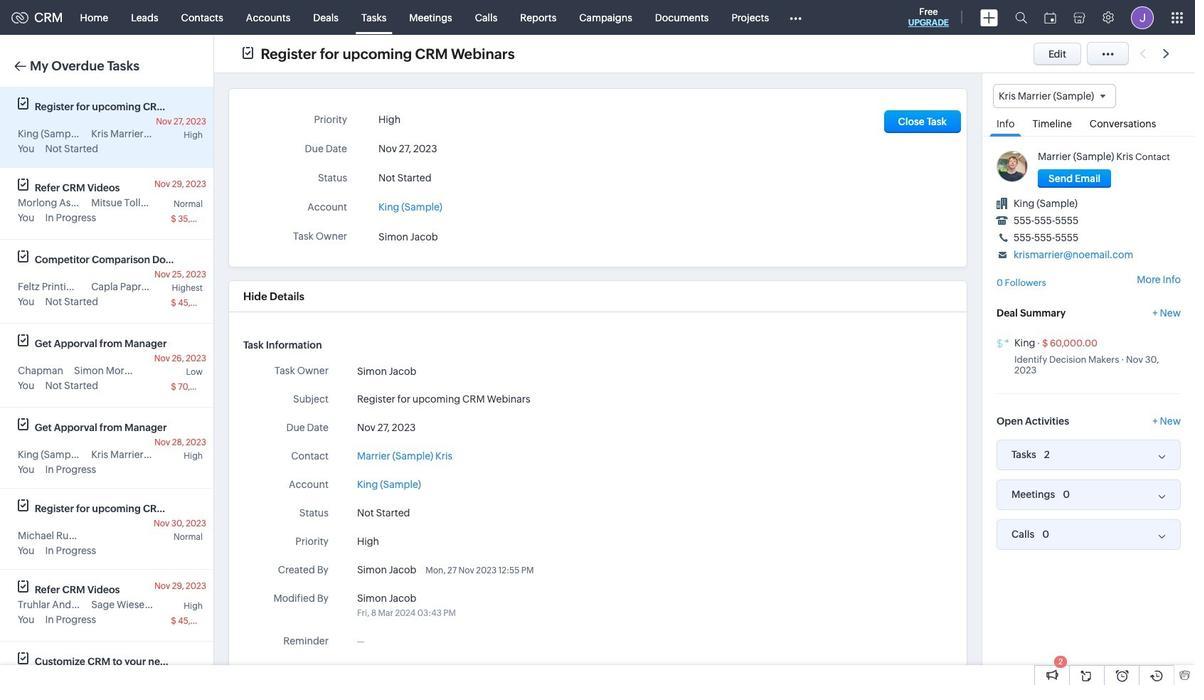 Task type: vqa. For each thing, say whether or not it's contained in the screenshot.
button
yes



Task type: locate. For each thing, give the bounding box(es) containing it.
None field
[[994, 84, 1117, 108]]

create menu image
[[981, 9, 999, 26]]

None button
[[1038, 170, 1112, 188]]

search element
[[1007, 0, 1036, 35]]

profile image
[[1132, 6, 1155, 29]]

calendar image
[[1045, 12, 1057, 23]]

create menu element
[[972, 0, 1007, 35]]

previous record image
[[1140, 49, 1147, 58]]



Task type: describe. For each thing, give the bounding box(es) containing it.
search image
[[1016, 11, 1028, 23]]

profile element
[[1123, 0, 1163, 35]]

logo image
[[11, 12, 28, 23]]

next record image
[[1164, 49, 1173, 58]]

Other Modules field
[[781, 6, 811, 29]]



